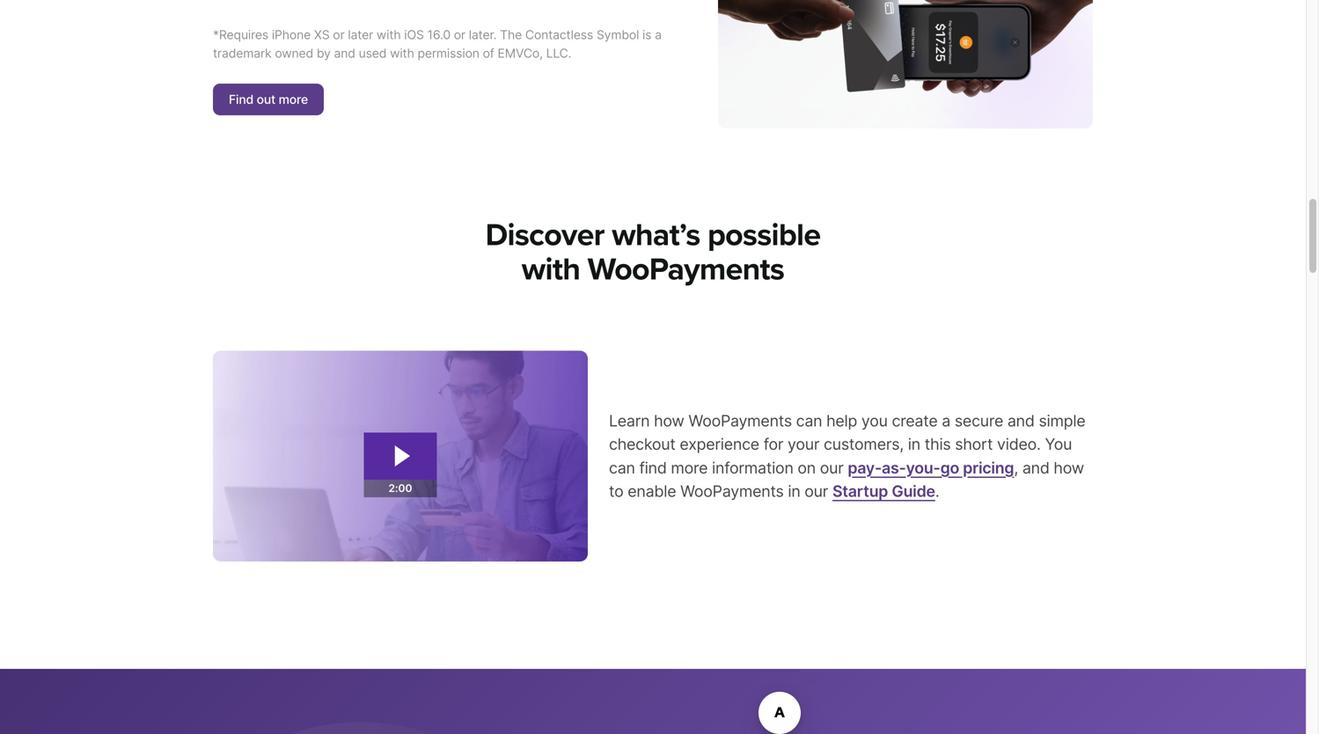 Task type: vqa. For each thing, say whether or not it's contained in the screenshot.
Extensions to the right
no



Task type: locate. For each thing, give the bounding box(es) containing it.
a inside *requires iphone xs or later with ios 16.0 or later. the contactless symbol is a trademark owned by and used with permission of emvco, llc.
[[655, 27, 662, 42]]

how
[[654, 411, 684, 430], [1054, 458, 1084, 477]]

pay-
[[848, 458, 882, 477]]

and inside ", and how to enable woopayments in our"
[[1023, 458, 1050, 477]]

2 vertical spatial with
[[522, 251, 580, 288]]

contactless
[[525, 27, 593, 42]]

video element
[[213, 351, 588, 562]]

1 vertical spatial more
[[671, 458, 708, 477]]

is
[[642, 27, 652, 42]]

1 vertical spatial woopayments
[[689, 411, 792, 430]]

1 horizontal spatial in
[[908, 434, 921, 454]]

2 or from the left
[[454, 27, 466, 42]]

0 vertical spatial with
[[377, 27, 401, 42]]

1 vertical spatial our
[[805, 482, 828, 501]]

woopayments inside learn how woopayments can help you create a secure and simple checkout experience for your customers, in this short video. you can find more information on our
[[689, 411, 792, 430]]

later.
[[469, 27, 497, 42]]

more inside learn how woopayments can help you create a secure and simple checkout experience for your customers, in this short video. you can find more information on our
[[671, 458, 708, 477]]

1 horizontal spatial a
[[942, 411, 951, 430]]

our
[[820, 458, 844, 477], [805, 482, 828, 501]]

in
[[908, 434, 921, 454], [788, 482, 800, 501]]

checkout
[[609, 434, 676, 454]]

enable
[[628, 482, 676, 501]]

short
[[955, 434, 993, 454]]

a up this
[[942, 411, 951, 430]]

find out more link
[[213, 84, 324, 115]]

later
[[348, 27, 373, 42]]

1 vertical spatial a
[[942, 411, 951, 430]]

how down you on the right of the page
[[1054, 458, 1084, 477]]

experience
[[680, 434, 759, 454]]

0 horizontal spatial can
[[609, 458, 635, 477]]

1 horizontal spatial how
[[1054, 458, 1084, 477]]

0 horizontal spatial more
[[279, 92, 308, 107]]

0 vertical spatial and
[[334, 46, 355, 61]]

woopayments
[[588, 251, 784, 288], [689, 411, 792, 430], [680, 482, 784, 501]]

or right 16.0
[[454, 27, 466, 42]]

2 vertical spatial woopayments
[[680, 482, 784, 501]]

go
[[940, 458, 959, 477]]

pay-as-you-go pricing
[[848, 458, 1014, 477]]

create
[[892, 411, 938, 430]]

you-
[[906, 458, 940, 477]]

0 vertical spatial our
[[820, 458, 844, 477]]

1 vertical spatial in
[[788, 482, 800, 501]]

1 vertical spatial how
[[1054, 458, 1084, 477]]

find out more
[[229, 92, 308, 107]]

to
[[609, 482, 624, 501]]

you
[[862, 411, 888, 430]]

on
[[798, 458, 816, 477]]

a inside learn how woopayments can help you create a secure and simple checkout experience for your customers, in this short video. you can find more information on our
[[942, 411, 951, 430]]

possible
[[708, 216, 821, 254]]

or right xs
[[333, 27, 345, 42]]

0 vertical spatial woopayments
[[588, 251, 784, 288]]

a right is
[[655, 27, 662, 42]]

owned
[[275, 46, 313, 61]]

with
[[377, 27, 401, 42], [390, 46, 414, 61], [522, 251, 580, 288]]

0 horizontal spatial or
[[333, 27, 345, 42]]

and inside *requires iphone xs or later with ios 16.0 or later. the contactless symbol is a trademark owned by and used with permission of emvco, llc.
[[334, 46, 355, 61]]

as-
[[882, 458, 906, 477]]

and right the by
[[334, 46, 355, 61]]

0 horizontal spatial a
[[655, 27, 662, 42]]

and
[[334, 46, 355, 61], [1008, 411, 1035, 430], [1023, 458, 1050, 477]]

in down on
[[788, 482, 800, 501]]

startup
[[833, 482, 888, 501]]

ios
[[404, 27, 424, 42]]

our down on
[[805, 482, 828, 501]]

16.0
[[427, 27, 451, 42]]

how inside ", and how to enable woopayments in our"
[[1054, 458, 1084, 477]]

0 horizontal spatial how
[[654, 411, 684, 430]]

and right ,
[[1023, 458, 1050, 477]]

a
[[655, 27, 662, 42], [942, 411, 951, 430]]

1 horizontal spatial more
[[671, 458, 708, 477]]

1 horizontal spatial can
[[796, 411, 822, 430]]

you
[[1045, 434, 1072, 454]]

startup guide link
[[833, 482, 935, 501]]

in left this
[[908, 434, 921, 454]]

can up to
[[609, 458, 635, 477]]

or
[[333, 27, 345, 42], [454, 27, 466, 42]]

more right out
[[279, 92, 308, 107]]

simple
[[1039, 411, 1086, 430]]

can
[[796, 411, 822, 430], [609, 458, 635, 477]]

and up video.
[[1008, 411, 1035, 430]]

more right find
[[671, 458, 708, 477]]

more
[[279, 92, 308, 107], [671, 458, 708, 477]]

0 vertical spatial how
[[654, 411, 684, 430]]

how up checkout
[[654, 411, 684, 430]]

0 vertical spatial can
[[796, 411, 822, 430]]

can up your at the bottom of the page
[[796, 411, 822, 430]]

0 horizontal spatial in
[[788, 482, 800, 501]]

emvco,
[[498, 46, 543, 61]]

what is online payments? image
[[213, 351, 588, 562], [213, 351, 588, 562]]

0 vertical spatial in
[[908, 434, 921, 454]]

our right on
[[820, 458, 844, 477]]

2 vertical spatial and
[[1023, 458, 1050, 477]]

0 vertical spatial a
[[655, 27, 662, 42]]

1 vertical spatial and
[[1008, 411, 1035, 430]]

learn how woopayments can help you create a secure and simple checkout experience for your customers, in this short video. you can find more information on our
[[609, 411, 1086, 477]]

1 horizontal spatial or
[[454, 27, 466, 42]]



Task type: describe. For each thing, give the bounding box(es) containing it.
woopayments inside discover what's possible with woopayments
[[588, 251, 784, 288]]

, and how to enable woopayments in our
[[609, 458, 1084, 501]]

*requires
[[213, 27, 268, 42]]

xs
[[314, 27, 330, 42]]

video.
[[997, 434, 1041, 454]]

your
[[788, 434, 820, 454]]

discover what's possible with woopayments
[[485, 216, 821, 288]]

secure
[[955, 411, 1003, 430]]

help
[[827, 411, 857, 430]]

1 vertical spatial with
[[390, 46, 414, 61]]

1 vertical spatial can
[[609, 458, 635, 477]]

find
[[639, 458, 667, 477]]

pricing
[[963, 458, 1014, 477]]

with inside discover what's possible with woopayments
[[522, 251, 580, 288]]

*requires iphone xs or later with ios 16.0 or later. the contactless symbol is a trademark owned by and used with permission of emvco, llc.
[[213, 27, 662, 61]]

,
[[1014, 458, 1018, 477]]

customers,
[[824, 434, 904, 454]]

startup guide .
[[833, 482, 940, 501]]

1 or from the left
[[333, 27, 345, 42]]

the
[[500, 27, 522, 42]]

by
[[317, 46, 331, 61]]

and inside learn how woopayments can help you create a secure and simple checkout experience for your customers, in this short video. you can find more information on our
[[1008, 411, 1035, 430]]

guide
[[892, 482, 935, 501]]

in inside learn how woopayments can help you create a secure and simple checkout experience for your customers, in this short video. you can find more information on our
[[908, 434, 921, 454]]

pay-as-you-go pricing link
[[848, 458, 1014, 477]]

information
[[712, 458, 794, 477]]

how inside learn how woopayments can help you create a secure and simple checkout experience for your customers, in this short video. you can find more information on our
[[654, 411, 684, 430]]

.
[[935, 482, 940, 501]]

for
[[764, 434, 784, 454]]

trademark
[[213, 46, 272, 61]]

used
[[359, 46, 387, 61]]

discover
[[485, 216, 604, 254]]

what's
[[612, 216, 700, 254]]

find
[[229, 92, 254, 107]]

out
[[257, 92, 276, 107]]

our inside ", and how to enable woopayments in our"
[[805, 482, 828, 501]]

of
[[483, 46, 494, 61]]

this
[[925, 434, 951, 454]]

in inside ", and how to enable woopayments in our"
[[788, 482, 800, 501]]

our inside learn how woopayments can help you create a secure and simple checkout experience for your customers, in this short video. you can find more information on our
[[820, 458, 844, 477]]

iphone
[[272, 27, 311, 42]]

learn
[[609, 411, 650, 430]]

0 vertical spatial more
[[279, 92, 308, 107]]

symbol
[[597, 27, 639, 42]]

woopayments inside ", and how to enable woopayments in our"
[[680, 482, 784, 501]]

llc.
[[546, 46, 572, 61]]

permission
[[418, 46, 480, 61]]



